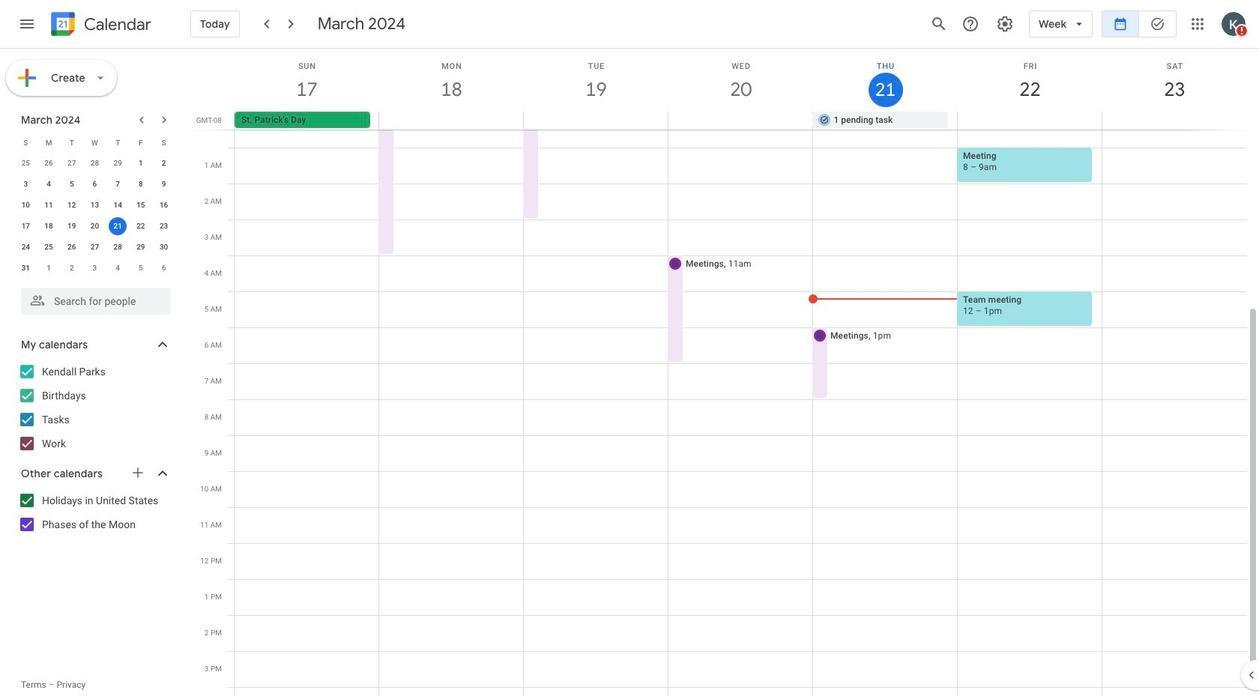 Task type: describe. For each thing, give the bounding box(es) containing it.
28 element
[[109, 238, 127, 256]]

2 element
[[155, 154, 173, 172]]

february 26 element
[[40, 154, 58, 172]]

3 element
[[17, 175, 35, 193]]

1 element
[[132, 154, 150, 172]]

15 element
[[132, 196, 150, 214]]

21, today element
[[109, 217, 127, 235]]

10 element
[[17, 196, 35, 214]]

heading inside calendar element
[[81, 15, 151, 33]]

march 2024 grid
[[14, 132, 175, 279]]

april 3 element
[[86, 259, 104, 277]]

27 element
[[86, 238, 104, 256]]

february 28 element
[[86, 154, 104, 172]]

9 element
[[155, 175, 173, 193]]

18 element
[[40, 217, 58, 235]]

31 element
[[17, 259, 35, 277]]

5 element
[[63, 175, 81, 193]]

april 1 element
[[40, 259, 58, 277]]

30 element
[[155, 238, 173, 256]]

22 element
[[132, 217, 150, 235]]

april 2 element
[[63, 259, 81, 277]]

4 element
[[40, 175, 58, 193]]

april 5 element
[[132, 259, 150, 277]]

26 element
[[63, 238, 81, 256]]

12 element
[[63, 196, 81, 214]]

25 element
[[40, 238, 58, 256]]

20 element
[[86, 217, 104, 235]]



Task type: vqa. For each thing, say whether or not it's contained in the screenshot.
Search Box
yes



Task type: locate. For each thing, give the bounding box(es) containing it.
settings menu image
[[996, 15, 1014, 33]]

8 element
[[132, 175, 150, 193]]

february 27 element
[[63, 154, 81, 172]]

cell
[[379, 112, 524, 130], [524, 112, 668, 130], [668, 112, 813, 130], [957, 112, 1102, 130], [1102, 112, 1246, 130], [106, 216, 129, 237]]

14 element
[[109, 196, 127, 214]]

23 element
[[155, 217, 173, 235]]

row
[[228, 112, 1259, 130], [14, 132, 175, 153], [14, 153, 175, 174], [14, 174, 175, 195], [14, 195, 175, 216], [14, 216, 175, 237], [14, 237, 175, 258], [14, 258, 175, 279]]

april 6 element
[[155, 259, 173, 277]]

16 element
[[155, 196, 173, 214]]

heading
[[81, 15, 151, 33]]

cell inside march 2024 grid
[[106, 216, 129, 237]]

grid
[[192, 49, 1259, 696]]

february 25 element
[[17, 154, 35, 172]]

calendar element
[[48, 9, 151, 42]]

april 4 element
[[109, 259, 127, 277]]

february 29 element
[[109, 154, 127, 172]]

24 element
[[17, 238, 35, 256]]

add other calendars image
[[130, 465, 145, 480]]

my calendars list
[[3, 360, 186, 456]]

row group
[[14, 153, 175, 279]]

None search field
[[0, 282, 186, 315]]

other calendars list
[[3, 489, 186, 537]]

Search for people text field
[[30, 288, 162, 315]]

6 element
[[86, 175, 104, 193]]

11 element
[[40, 196, 58, 214]]

29 element
[[132, 238, 150, 256]]

7 element
[[109, 175, 127, 193]]

17 element
[[17, 217, 35, 235]]

13 element
[[86, 196, 104, 214]]

19 element
[[63, 217, 81, 235]]

main drawer image
[[18, 15, 36, 33]]



